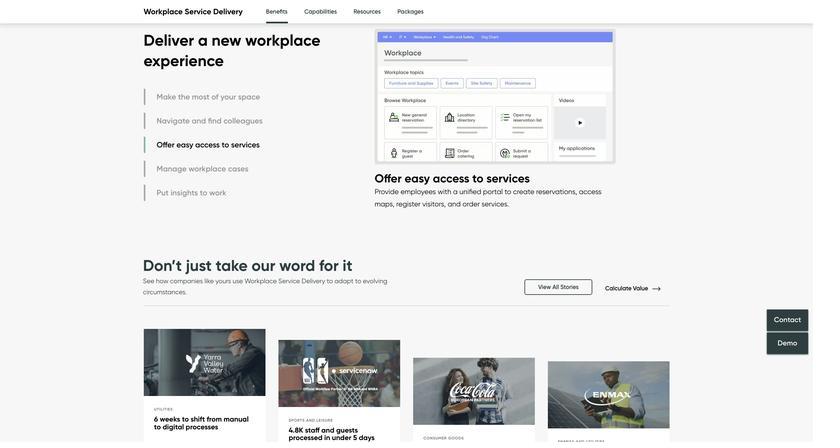 Task type: describe. For each thing, give the bounding box(es) containing it.
delivering a unified experience at yarra valley water image
[[144, 330, 265, 398]]

services for offer easy access to services
[[231, 140, 260, 150]]

workplace inside 'deliver a new workplace experience'
[[245, 31, 321, 50]]

cases
[[228, 164, 249, 174]]

put insights to work link
[[144, 185, 264, 201]]

and inside "4.8k staff and guests processed in under 5 days"
[[322, 427, 335, 435]]

stories
[[561, 284, 579, 291]]

take
[[216, 256, 248, 276]]

0 vertical spatial service
[[185, 7, 211, 16]]

our
[[252, 256, 276, 276]]

a inside "offer easy access to services provide employees with a unified portal to create reservations, access maps, register visitors, and order services."
[[453, 188, 458, 196]]

service inside "don't just take our word for it see how companies like yours use workplace service delivery to adapt to evolving circumstances."
[[279, 278, 300, 286]]

view all stories
[[539, 284, 579, 291]]

offer easy access to services provide employees with a unified portal to create reservations, access maps, register visitors, and order services.
[[375, 171, 602, 208]]

use
[[233, 278, 243, 286]]

calculate
[[606, 286, 632, 293]]

employees
[[401, 188, 436, 196]]

manage workplace cases link
[[144, 161, 264, 177]]

make
[[157, 92, 176, 102]]

to left adapt
[[327, 278, 333, 286]]

new
[[212, 31, 241, 50]]

to left work on the top left
[[200, 188, 207, 198]]

technology to integrate support for building services image
[[375, 22, 616, 171]]

workplace inside "don't just take our word for it see how companies like yours use workplace service delivery to adapt to evolving circumstances."
[[245, 278, 277, 286]]

for
[[319, 256, 339, 276]]

all
[[553, 284, 559, 291]]

to up the cases
[[222, 140, 229, 150]]

6 weeks to shift from manual to digital processes
[[154, 416, 249, 432]]

experience
[[144, 51, 224, 70]]

resources
[[354, 8, 381, 15]]

see
[[143, 278, 154, 286]]

maps,
[[375, 200, 395, 208]]

4.8k
[[289, 427, 303, 435]]

deliver a new workplace experience
[[144, 31, 321, 70]]

view
[[539, 284, 551, 291]]

space
[[238, 92, 260, 102]]

deliver
[[144, 31, 194, 50]]

work
[[209, 188, 227, 198]]

staff
[[305, 427, 320, 435]]

calculate value
[[606, 286, 650, 293]]

capabilities
[[304, 8, 337, 15]]

contact link
[[767, 310, 809, 332]]

most
[[192, 92, 210, 102]]

don't just take our word for it see how companies like yours use workplace service delivery to adapt to evolving circumstances.
[[143, 256, 388, 297]]

put insights to work
[[157, 188, 227, 198]]

just
[[186, 256, 212, 276]]

demo
[[778, 339, 798, 348]]

demo link
[[767, 333, 809, 355]]

in
[[324, 434, 330, 443]]

navigate and find colleagues link
[[144, 113, 264, 129]]

days
[[359, 434, 375, 443]]

offer for offer easy access to services
[[157, 140, 175, 150]]

insights
[[171, 188, 198, 198]]

services.
[[482, 200, 509, 208]]

portal
[[483, 188, 503, 196]]

6
[[154, 416, 158, 425]]

packages
[[398, 8, 424, 15]]

value
[[633, 286, 649, 293]]

capabilities link
[[304, 0, 337, 24]]

word
[[279, 256, 315, 276]]

register
[[397, 200, 421, 208]]

4.8k staff and guests processed in under 5 days
[[289, 427, 375, 443]]

ccep facilitates a safe, careful return to work image
[[413, 358, 535, 427]]

provide
[[375, 188, 399, 196]]

like
[[205, 278, 214, 286]]

from
[[207, 416, 222, 425]]

easy for offer easy access to services provide employees with a unified portal to create reservations, access maps, register visitors, and order services.
[[405, 171, 430, 186]]

0 horizontal spatial workplace
[[144, 7, 183, 16]]

under
[[332, 434, 352, 443]]

digital
[[163, 423, 184, 432]]

access for offer easy access to services provide employees with a unified portal to create reservations, access maps, register visitors, and order services.
[[433, 171, 470, 186]]

shift
[[191, 416, 205, 425]]

enmax accelerates digital transformation during covid-19 image
[[548, 362, 670, 431]]

yours
[[216, 278, 231, 286]]



Task type: locate. For each thing, give the bounding box(es) containing it.
service
[[185, 7, 211, 16], [279, 278, 300, 286]]

and right staff
[[322, 427, 335, 435]]

0 vertical spatial access
[[195, 140, 220, 150]]

manage
[[157, 164, 187, 174]]

resources link
[[354, 0, 381, 24]]

1 horizontal spatial delivery
[[302, 278, 325, 286]]

1 horizontal spatial workplace
[[245, 31, 321, 50]]

1 vertical spatial workplace
[[245, 278, 277, 286]]

your
[[221, 92, 236, 102]]

0 vertical spatial and
[[192, 116, 206, 126]]

1 vertical spatial service
[[279, 278, 300, 286]]

to up unified
[[473, 171, 484, 186]]

1 vertical spatial a
[[453, 188, 458, 196]]

to right portal
[[505, 188, 512, 196]]

reservations,
[[536, 188, 578, 196]]

and left find in the top left of the page
[[192, 116, 206, 126]]

a inside 'deliver a new workplace experience'
[[198, 31, 208, 50]]

1 horizontal spatial workplace
[[245, 278, 277, 286]]

of
[[212, 92, 219, 102]]

a
[[198, 31, 208, 50], [453, 188, 458, 196]]

easy down the navigate
[[177, 140, 193, 150]]

delivery up the 'new'
[[213, 7, 243, 16]]

adapt
[[335, 278, 354, 286]]

2022 nba all-star fans celebrate safely with wsd image
[[278, 341, 400, 409]]

0 horizontal spatial easy
[[177, 140, 193, 150]]

1 vertical spatial access
[[433, 171, 470, 186]]

find
[[208, 116, 222, 126]]

evolving
[[363, 278, 388, 286]]

processes
[[186, 423, 218, 432]]

1 horizontal spatial services
[[487, 171, 530, 186]]

workplace
[[245, 31, 321, 50], [189, 164, 226, 174]]

companies
[[170, 278, 203, 286]]

processed
[[289, 434, 323, 443]]

services
[[231, 140, 260, 150], [487, 171, 530, 186]]

0 vertical spatial a
[[198, 31, 208, 50]]

contact
[[774, 316, 802, 325]]

a left the 'new'
[[198, 31, 208, 50]]

easy for offer easy access to services
[[177, 140, 193, 150]]

0 horizontal spatial delivery
[[213, 7, 243, 16]]

1 horizontal spatial offer
[[375, 171, 402, 186]]

with
[[438, 188, 452, 196]]

2 horizontal spatial and
[[448, 200, 461, 208]]

0 horizontal spatial access
[[195, 140, 220, 150]]

to right adapt
[[355, 278, 361, 286]]

0 horizontal spatial offer
[[157, 140, 175, 150]]

and inside "offer easy access to services provide employees with a unified portal to create reservations, access maps, register visitors, and order services."
[[448, 200, 461, 208]]

how
[[156, 278, 169, 286]]

1 vertical spatial easy
[[405, 171, 430, 186]]

offer inside "offer easy access to services provide employees with a unified portal to create reservations, access maps, register visitors, and order services."
[[375, 171, 402, 186]]

services up portal
[[487, 171, 530, 186]]

services inside offer easy access to services link
[[231, 140, 260, 150]]

and down the with
[[448, 200, 461, 208]]

easy up the employees
[[405, 171, 430, 186]]

1 horizontal spatial a
[[453, 188, 458, 196]]

offer
[[157, 140, 175, 150], [375, 171, 402, 186]]

packages link
[[398, 0, 424, 24]]

navigate
[[157, 116, 190, 126]]

and inside navigate and find colleagues 'link'
[[192, 116, 206, 126]]

1 vertical spatial delivery
[[302, 278, 325, 286]]

weeks
[[160, 416, 180, 425]]

2 vertical spatial access
[[579, 188, 602, 196]]

to left the digital
[[154, 423, 161, 432]]

create
[[513, 188, 535, 196]]

0 vertical spatial delivery
[[213, 7, 243, 16]]

unified
[[460, 188, 482, 196]]

to
[[222, 140, 229, 150], [473, 171, 484, 186], [505, 188, 512, 196], [200, 188, 207, 198], [327, 278, 333, 286], [355, 278, 361, 286], [182, 416, 189, 425], [154, 423, 161, 432]]

2 horizontal spatial access
[[579, 188, 602, 196]]

offer for offer easy access to services provide employees with a unified portal to create reservations, access maps, register visitors, and order services.
[[375, 171, 402, 186]]

put
[[157, 188, 169, 198]]

make the most of your space link
[[144, 89, 264, 105]]

manual
[[224, 416, 249, 425]]

0 horizontal spatial a
[[198, 31, 208, 50]]

0 vertical spatial services
[[231, 140, 260, 150]]

colleagues
[[224, 116, 263, 126]]

workplace down offer easy access to services
[[189, 164, 226, 174]]

1 vertical spatial and
[[448, 200, 461, 208]]

0 horizontal spatial and
[[192, 116, 206, 126]]

offer up manage
[[157, 140, 175, 150]]

easy
[[177, 140, 193, 150], [405, 171, 430, 186]]

calculate value link
[[606, 286, 670, 293]]

offer easy access to services link
[[144, 137, 264, 153]]

1 vertical spatial offer
[[375, 171, 402, 186]]

0 horizontal spatial service
[[185, 7, 211, 16]]

0 vertical spatial workplace
[[144, 7, 183, 16]]

navigate and find colleagues
[[157, 116, 263, 126]]

access
[[195, 140, 220, 150], [433, 171, 470, 186], [579, 188, 602, 196]]

a right the with
[[453, 188, 458, 196]]

benefits
[[266, 8, 288, 15]]

0 vertical spatial easy
[[177, 140, 193, 150]]

5
[[353, 434, 357, 443]]

access for offer easy access to services
[[195, 140, 220, 150]]

1 horizontal spatial easy
[[405, 171, 430, 186]]

it
[[343, 256, 353, 276]]

delivery
[[213, 7, 243, 16], [302, 278, 325, 286]]

benefits link
[[266, 0, 288, 25]]

1 vertical spatial workplace
[[189, 164, 226, 174]]

order
[[463, 200, 480, 208]]

1 horizontal spatial access
[[433, 171, 470, 186]]

guests
[[336, 427, 358, 435]]

to left shift
[[182, 416, 189, 425]]

workplace down our
[[245, 278, 277, 286]]

0 vertical spatial workplace
[[245, 31, 321, 50]]

delivery down for
[[302, 278, 325, 286]]

don't
[[143, 256, 182, 276]]

1 horizontal spatial and
[[322, 427, 335, 435]]

workplace
[[144, 7, 183, 16], [245, 278, 277, 286]]

workplace up deliver
[[144, 7, 183, 16]]

0 horizontal spatial services
[[231, 140, 260, 150]]

offer up provide
[[375, 171, 402, 186]]

0 vertical spatial offer
[[157, 140, 175, 150]]

workplace service delivery
[[144, 7, 243, 16]]

workplace down benefits link
[[245, 31, 321, 50]]

easy inside "offer easy access to services provide employees with a unified portal to create reservations, access maps, register visitors, and order services."
[[405, 171, 430, 186]]

visitors,
[[423, 200, 446, 208]]

services inside "offer easy access to services provide employees with a unified portal to create reservations, access maps, register visitors, and order services."
[[487, 171, 530, 186]]

manage workplace cases
[[157, 164, 249, 174]]

offer easy access to services
[[157, 140, 260, 150]]

view all stories link
[[525, 280, 593, 296]]

the
[[178, 92, 190, 102]]

services down colleagues
[[231, 140, 260, 150]]

1 horizontal spatial service
[[279, 278, 300, 286]]

make the most of your space
[[157, 92, 260, 102]]

delivery inside "don't just take our word for it see how companies like yours use workplace service delivery to adapt to evolving circumstances."
[[302, 278, 325, 286]]

1 vertical spatial services
[[487, 171, 530, 186]]

0 horizontal spatial workplace
[[189, 164, 226, 174]]

circumstances.
[[143, 289, 187, 297]]

services for offer easy access to services provide employees with a unified portal to create reservations, access maps, register visitors, and order services.
[[487, 171, 530, 186]]

2 vertical spatial and
[[322, 427, 335, 435]]



Task type: vqa. For each thing, say whether or not it's contained in the screenshot.
the left asset
no



